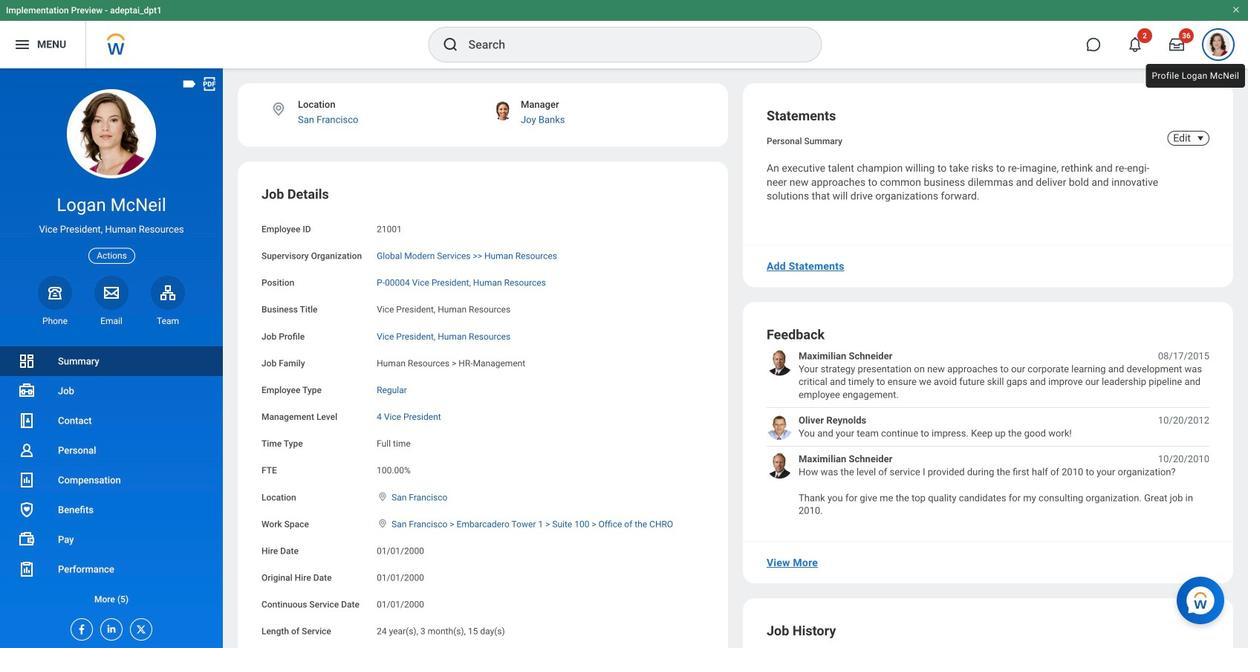 Task type: describe. For each thing, give the bounding box(es) containing it.
mail image
[[103, 284, 120, 302]]

tag image
[[181, 76, 198, 92]]

email logan mcneil element
[[94, 315, 129, 327]]

close environment banner image
[[1232, 5, 1241, 14]]

compensation image
[[18, 471, 36, 489]]

justify image
[[13, 36, 31, 54]]

linkedin image
[[101, 619, 117, 635]]

contact image
[[18, 412, 36, 430]]

phone image
[[45, 284, 65, 302]]

caret down image
[[1192, 132, 1210, 144]]

summary image
[[18, 352, 36, 370]]

inbox large image
[[1170, 37, 1185, 52]]

navigation pane region
[[0, 68, 223, 648]]

facebook image
[[71, 619, 88, 635]]

view printable version (pdf) image
[[201, 76, 218, 92]]

view team image
[[159, 284, 177, 302]]

performance image
[[18, 560, 36, 578]]

employee's photo (oliver reynolds) image
[[767, 414, 793, 440]]

team logan mcneil element
[[151, 315, 185, 327]]

x image
[[131, 619, 147, 635]]



Task type: vqa. For each thing, say whether or not it's contained in the screenshot.
Personal Summary element
yes



Task type: locate. For each thing, give the bounding box(es) containing it.
group
[[262, 185, 704, 648]]

banner
[[0, 0, 1248, 68]]

1 vertical spatial employee's photo (maximilian schneider) image
[[767, 453, 793, 479]]

2 vertical spatial location image
[[377, 518, 389, 529]]

employee's photo (maximilian schneider) image
[[767, 350, 793, 376], [767, 453, 793, 479]]

1 horizontal spatial list
[[767, 350, 1210, 517]]

employee's photo (maximilian schneider) image up employee's photo (oliver reynolds)
[[767, 350, 793, 376]]

personal image
[[18, 441, 36, 459]]

list
[[0, 346, 223, 614], [767, 350, 1210, 517]]

full time element
[[377, 436, 411, 449]]

pay image
[[18, 531, 36, 548]]

0 vertical spatial employee's photo (maximilian schneider) image
[[767, 350, 793, 376]]

location image
[[270, 101, 287, 117], [377, 491, 389, 502], [377, 518, 389, 529]]

0 vertical spatial location image
[[270, 101, 287, 117]]

0 horizontal spatial list
[[0, 346, 223, 614]]

search image
[[442, 36, 460, 54]]

1 employee's photo (maximilian schneider) image from the top
[[767, 350, 793, 376]]

benefits image
[[18, 501, 36, 519]]

personal summary element
[[767, 133, 843, 146]]

employee's photo (maximilian schneider) image down employee's photo (oliver reynolds)
[[767, 453, 793, 479]]

phone logan mcneil element
[[38, 315, 72, 327]]

tooltip
[[1143, 61, 1248, 91]]

1 vertical spatial location image
[[377, 491, 389, 502]]

notifications large image
[[1128, 37, 1143, 52]]

Search Workday  search field
[[469, 28, 791, 61]]

job image
[[18, 382, 36, 400]]

profile logan mcneil image
[[1207, 33, 1231, 60]]

2 employee's photo (maximilian schneider) image from the top
[[767, 453, 793, 479]]



